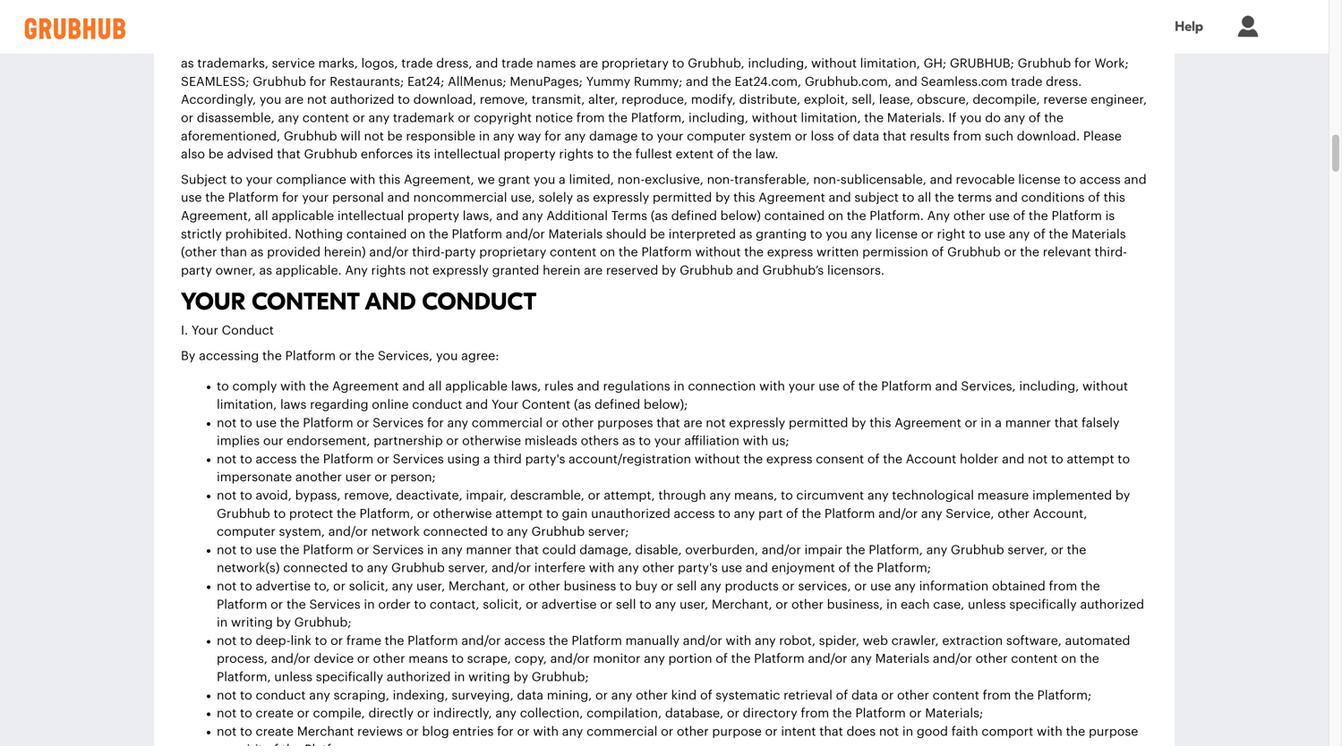 Task type: describe. For each thing, give the bounding box(es) containing it.
0 horizontal spatial platform;
[[305, 744, 359, 747]]

0 vertical spatial user,
[[416, 581, 445, 593]]

indirectly,
[[433, 708, 492, 721]]

below);
[[644, 399, 688, 412]]

0 vertical spatial party
[[445, 246, 476, 259]]

products
[[725, 581, 779, 593]]

of right retrieval at the bottom right of the page
[[836, 690, 848, 702]]

the down 'property'
[[429, 228, 449, 241]]

or down the web
[[882, 690, 894, 702]]

1 vertical spatial server,
[[448, 563, 488, 575]]

express inside to comply with the agreement and all applicable laws, rules and regulations in connection with your use of the platform and services, including, without limitation, laws regarding online conduct and your content (as defined below); not to use the platform or services for any commercial or other purposes that are not expressly permitted by this agreement or in a manner that falsely implies our endorsement, partnership or otherwise misleads others as to your affiliation with us; not to access the platform or services using a third party's account/registration without the express consent of the account holder and not to attempt to impersonate another user or person; not to avoid, bypass, remove, deactivate, impair, descramble, or attempt, through any means, to circumvent any technological measure implemented by grubhub to protect the platform, or otherwise attempt to gain unauthorized access to any part of the platform and/or any service, other account, computer system, and/or network connected to any grubhub server; not to use the platform or services in any manner that could damage, disable, overburden, and/or impair the platform, any grubhub server, or the network(s) connected to any grubhub server, and/or interfere with any other party's use and enjoyment of the platform; not to advertise to, or solicit, any user, merchant, or other business to buy or sell any products or services, or use any information obtained from the platform or the services in order to contact, solicit, or advertise or sell to any user, merchant, or other business, in each case, unless specifically authorized in writing by grubhub; not to deep-link to or frame the platform and/or access the platform manually and/or with any robot, spider, web crawler, extraction software, automated process, and/or device or other means to scrape, copy, and/or monitor any portion of the platform and/or any materials and/or other content on the platform, unless specifically authorized in writing by grubhub; not to conduct any scraping, indexing, surveying, data mining, or any other kind of systematic retrieval of data or other content from the platform; not to create or compile, directly or indirectly, any collection, compilation, database, or directory from the platform or materials; not to create merchant reviews or blog entries for or with any commercial or other purpose or intent that does not in good faith comport with the purpose or spirit of the platform;
[[767, 454, 813, 466]]

content
[[252, 289, 359, 317]]

business
[[564, 581, 616, 593]]

0 horizontal spatial grubhub;
[[294, 617, 352, 630]]

other down the disable,
[[643, 563, 675, 575]]

compilation,
[[587, 708, 662, 721]]

manually
[[626, 635, 680, 648]]

indexing,
[[393, 690, 448, 702]]

0 horizontal spatial conduct
[[256, 690, 306, 702]]

permitted inside subject to your compliance with this agreement, we grant you a limited, non-exclusive, non-transferable, non-sublicensable, and revocable license to access and use the platform for your personal and noncommercial use, solely as expressly permitted by this agreement and subject to all the terms and conditions of this agreement, all applicable intellectual property laws, and any additional terms (as defined below) contained on the platform. any other use of the platform is strictly prohibited. nothing contained on the platform and/or materials should be interpreted as granting to you any license or right to use any of the materials (other than as provided herein) and/or third-party proprietary content on the platform without the express written permission of grubhub or the relevant third- party owner, as applicable. any rights not expressly granted herein are reserved by grubhub and grubhub's licensors.
[[653, 192, 712, 204]]

contact,
[[430, 599, 480, 612]]

1 vertical spatial any
[[345, 265, 368, 277]]

materials;
[[925, 708, 984, 721]]

0 vertical spatial server,
[[1008, 544, 1048, 557]]

1 vertical spatial party's
[[678, 563, 718, 575]]

and/or up enjoyment
[[762, 544, 801, 557]]

your inside to comply with the agreement and all applicable laws, rules and regulations in connection with your use of the platform and services, including, without limitation, laws regarding online conduct and your content (as defined below); not to use the platform or services for any commercial or other purposes that are not expressly permitted by this agreement or in a manner that falsely implies our endorsement, partnership or otherwise misleads others as to your affiliation with us; not to access the platform or services using a third party's account/registration without the express consent of the account holder and not to attempt to impersonate another user or person; not to avoid, bypass, remove, deactivate, impair, descramble, or attempt, through any means, to circumvent any technological measure implemented by grubhub to protect the platform, or otherwise attempt to gain unauthorized access to any part of the platform and/or any service, other account, computer system, and/or network connected to any grubhub server; not to use the platform or services in any manner that could damage, disable, overburden, and/or impair the platform, any grubhub server, or the network(s) connected to any grubhub server, and/or interfere with any other party's use and enjoyment of the platform; not to advertise to, or solicit, any user, merchant, or other business to buy or sell any products or services, or use any information obtained from the platform or the services in order to contact, solicit, or advertise or sell to any user, merchant, or other business, in each case, unless specifically authorized in writing by grubhub; not to deep-link to or frame the platform and/or access the platform manually and/or with any robot, spider, web crawler, extraction software, automated process, and/or device or other means to scrape, copy, and/or monitor any portion of the platform and/or any materials and/or other content on the platform, unless specifically authorized in writing by grubhub; not to conduct any scraping, indexing, surveying, data mining, or any other kind of systematic retrieval of data or other content from the platform; not to create or compile, directly or indirectly, any collection, compilation, database, or directory from the platform or materials; not to create merchant reviews or blog entries for or with any commercial or other purpose or intent that does not in good faith comport with the purpose or spirit of the platform;
[[492, 399, 519, 412]]

proprietary
[[479, 246, 547, 259]]

access down our
[[256, 454, 297, 466]]

agree:
[[461, 350, 499, 363]]

2 horizontal spatial platform;
[[1038, 690, 1092, 702]]

laws
[[280, 399, 307, 412]]

grubhub up could
[[532, 526, 585, 539]]

with down 'collection,'
[[533, 726, 559, 739]]

entries
[[453, 726, 494, 739]]

services, inside to comply with the agreement and all applicable laws, rules and regulations in connection with your use of the platform and services, including, without limitation, laws regarding online conduct and your content (as defined below); not to use the platform or services for any commercial or other purposes that are not expressly permitted by this agreement or in a manner that falsely implies our endorsement, partnership or otherwise misleads others as to your affiliation with us; not to access the platform or services using a third party's account/registration without the express consent of the account holder and not to attempt to impersonate another user or person; not to avoid, bypass, remove, deactivate, impair, descramble, or attempt, through any means, to circumvent any technological measure implemented by grubhub to protect the platform, or otherwise attempt to gain unauthorized access to any part of the platform and/or any service, other account, computer system, and/or network connected to any grubhub server; not to use the platform or services in any manner that could damage, disable, overburden, and/or impair the platform, any grubhub server, or the network(s) connected to any grubhub server, and/or interfere with any other party's use and enjoyment of the platform; not to advertise to, or solicit, any user, merchant, or other business to buy or sell any products or services, or use any information obtained from the platform or the services in order to contact, solicit, or advertise or sell to any user, merchant, or other business, in each case, unless specifically authorized in writing by grubhub; not to deep-link to or frame the platform and/or access the platform manually and/or with any robot, spider, web crawler, extraction software, automated process, and/or device or other means to scrape, copy, and/or monitor any portion of the platform and/or any materials and/or other content on the platform, unless specifically authorized in writing by grubhub; not to conduct any scraping, indexing, surveying, data mining, or any other kind of systematic retrieval of data or other content from the platform; not to create or compile, directly or indirectly, any collection, compilation, database, or directory from the platform or materials; not to create merchant reviews or blog entries for or with any commercial or other purpose or intent that does not in good faith comport with the purpose or spirit of the platform;
[[961, 381, 1016, 393]]

below)
[[721, 210, 761, 223]]

defined inside to comply with the agreement and all applicable laws, rules and regulations in connection with your use of the platform and services, including, without limitation, laws regarding online conduct and your content (as defined below); not to use the platform or services for any commercial or other purposes that are not expressly permitted by this agreement or in a manner that falsely implies our endorsement, partnership or otherwise misleads others as to your affiliation with us; not to access the platform or services using a third party's account/registration without the express consent of the account holder and not to attempt to impersonate another user or person; not to avoid, bypass, remove, deactivate, impair, descramble, or attempt, through any means, to circumvent any technological measure implemented by grubhub to protect the platform, or otherwise attempt to gain unauthorized access to any part of the platform and/or any service, other account, computer system, and/or network connected to any grubhub server; not to use the platform or services in any manner that could damage, disable, overburden, and/or impair the platform, any grubhub server, or the network(s) connected to any grubhub server, and/or interfere with any other party's use and enjoyment of the platform; not to advertise to, or solicit, any user, merchant, or other business to buy or sell any products or services, or use any information obtained from the platform or the services in order to contact, solicit, or advertise or sell to any user, merchant, or other business, in each case, unless specifically authorized in writing by grubhub; not to deep-link to or frame the platform and/or access the platform manually and/or with any robot, spider, web crawler, extraction software, automated process, and/or device or other means to scrape, copy, and/or monitor any portion of the platform and/or any materials and/or other content on the platform, unless specifically authorized in writing by grubhub; not to conduct any scraping, indexing, surveying, data mining, or any other kind of systematic retrieval of data or other content from the platform; not to create or compile, directly or indirectly, any collection, compilation, database, or directory from the platform or materials; not to create merchant reviews or blog entries for or with any commercial or other purpose or intent that does not in good faith comport with the purpose or spirit of the platform;
[[595, 399, 641, 412]]

through
[[659, 490, 706, 502]]

(as inside to comply with the agreement and all applicable laws, rules and regulations in connection with your use of the platform and services, including, without limitation, laws regarding online conduct and your content (as defined below); not to use the platform or services for any commercial or other purposes that are not expressly permitted by this agreement or in a manner that falsely implies our endorsement, partnership or otherwise misleads others as to your affiliation with us; not to access the platform or services using a third party's account/registration without the express consent of the account holder and not to attempt to impersonate another user or person; not to avoid, bypass, remove, deactivate, impair, descramble, or attempt, through any means, to circumvent any technological measure implemented by grubhub to protect the platform, or otherwise attempt to gain unauthorized access to any part of the platform and/or any service, other account, computer system, and/or network connected to any grubhub server; not to use the platform or services in any manner that could damage, disable, overburden, and/or impair the platform, any grubhub server, or the network(s) connected to any grubhub server, and/or interfere with any other party's use and enjoyment of the platform; not to advertise to, or solicit, any user, merchant, or other business to buy or sell any products or services, or use any information obtained from the platform or the services in order to contact, solicit, or advertise or sell to any user, merchant, or other business, in each case, unless specifically authorized in writing by grubhub; not to deep-link to or frame the platform and/or access the platform manually and/or with any robot, spider, web crawler, extraction software, automated process, and/or device or other means to scrape, copy, and/or monitor any portion of the platform and/or any materials and/or other content on the platform, unless specifically authorized in writing by grubhub; not to conduct any scraping, indexing, surveying, data mining, or any other kind of systematic retrieval of data or other content from the platform; not to create or compile, directly or indirectly, any collection, compilation, database, or directory from the platform or materials; not to create merchant reviews or blog entries for or with any commercial or other purpose or intent that does not in good faith comport with the purpose or spirit of the platform;
[[574, 399, 591, 412]]

the up regarding
[[309, 381, 329, 393]]

of right conditions in the right of the page
[[1088, 192, 1101, 204]]

or down account,
[[1051, 544, 1064, 557]]

damage,
[[580, 544, 632, 557]]

1 vertical spatial party
[[181, 265, 212, 277]]

of right part
[[786, 508, 799, 521]]

1 vertical spatial advertise
[[542, 599, 597, 612]]

protect
[[289, 508, 333, 521]]

or down products
[[776, 599, 788, 612]]

your up us;
[[789, 381, 815, 393]]

permitted inside to comply with the agreement and all applicable laws, rules and regulations in connection with your use of the platform and services, including, without limitation, laws regarding online conduct and your content (as defined below); not to use the platform or services for any commercial or other purposes that are not expressly permitted by this agreement or in a manner that falsely implies our endorsement, partnership or otherwise misleads others as to your affiliation with us; not to access the platform or services using a third party's account/registration without the express consent of the account holder and not to attempt to impersonate another user or person; not to avoid, bypass, remove, deactivate, impair, descramble, or attempt, through any means, to circumvent any technological measure implemented by grubhub to protect the platform, or otherwise attempt to gain unauthorized access to any part of the platform and/or any service, other account, computer system, and/or network connected to any grubhub server; not to use the platform or services in any manner that could damage, disable, overburden, and/or impair the platform, any grubhub server, or the network(s) connected to any grubhub server, and/or interfere with any other party's use and enjoyment of the platform; not to advertise to, or solicit, any user, merchant, or other business to buy or sell any products or services, or use any information obtained from the platform or the services in order to contact, solicit, or advertise or sell to any user, merchant, or other business, in each case, unless specifically authorized in writing by grubhub; not to deep-link to or frame the platform and/or access the platform manually and/or with any robot, spider, web crawler, extraction software, automated process, and/or device or other means to scrape, copy, and/or monitor any portion of the platform and/or any materials and/or other content on the platform, unless specifically authorized in writing by grubhub; not to conduct any scraping, indexing, surveying, data mining, or any other kind of systematic retrieval of data or other content from the platform; not to create or compile, directly or indirectly, any collection, compilation, database, or directory from the platform or materials; not to create merchant reviews or blog entries for or with any commercial or other purpose or intent that does not in good faith comport with the purpose or spirit of the platform;
[[789, 417, 848, 430]]

0 horizontal spatial specifically
[[316, 672, 383, 684]]

that left falsely
[[1055, 417, 1078, 430]]

platform down be
[[642, 246, 692, 259]]

in up the below);
[[674, 381, 685, 393]]

bypass,
[[295, 490, 341, 502]]

by down copy,
[[514, 672, 528, 684]]

platform up does
[[856, 708, 906, 721]]

1 vertical spatial content
[[1011, 654, 1058, 666]]

systematic
[[716, 690, 780, 702]]

or down systematic
[[727, 708, 740, 721]]

0 vertical spatial merchant,
[[449, 581, 509, 593]]

conduct
[[422, 289, 536, 317]]

0 vertical spatial otherwise
[[462, 435, 521, 448]]

2 vertical spatial from
[[801, 708, 829, 721]]

us;
[[772, 435, 790, 448]]

or down regarding
[[357, 417, 369, 430]]

or up merchant
[[297, 708, 310, 721]]

0 horizontal spatial connected
[[283, 563, 348, 575]]

express inside subject to your compliance with this agreement, we grant you a limited, non-exclusive, non-transferable, non-sublicensable, and revocable license to access and use the platform for your personal and noncommercial use, solely as expressly permitted by this agreement and subject to all the terms and conditions of this agreement, all applicable intellectual property laws, and any additional terms (as defined below) contained on the platform. any other use of the platform is strictly prohibited. nothing contained on the platform and/or materials should be interpreted as granting to you any license or right to use any of the materials (other than as provided herein) and/or third-party proprietary content on the platform without the express written permission of grubhub or the relevant third- party owner, as applicable. any rights not expressly granted herein are reserved by grubhub and grubhub's licensors.
[[767, 246, 813, 259]]

collection,
[[520, 708, 583, 721]]

in up 'process,'
[[217, 617, 228, 630]]

case,
[[933, 599, 965, 612]]

your down compliance
[[302, 192, 329, 204]]

0 vertical spatial any
[[927, 210, 950, 223]]

network
[[371, 526, 420, 539]]

information
[[919, 581, 989, 593]]

access up copy,
[[504, 635, 546, 648]]

or left business
[[513, 581, 525, 593]]

1 horizontal spatial agreement,
[[404, 174, 474, 186]]

including,
[[1020, 381, 1079, 393]]

or down partnership
[[377, 454, 390, 466]]

or up device
[[331, 635, 343, 648]]

other inside subject to your compliance with this agreement, we grant you a limited, non-exclusive, non-transferable, non-sublicensable, and revocable license to access and use the platform for your personal and noncommercial use, solely as expressly permitted by this agreement and subject to all the terms and conditions of this agreement, all applicable intellectual property laws, and any additional terms (as defined below) contained on the platform. any other use of the platform is strictly prohibited. nothing contained on the platform and/or materials should be interpreted as granting to you any license or right to use any of the materials (other than as provided herein) and/or third-party proprietary content on the platform without the express written permission of grubhub or the relevant third- party owner, as applicable. any rights not expressly granted herein are reserved by grubhub and grubhub's licensors.
[[954, 210, 986, 223]]

or down interfere
[[526, 599, 538, 612]]

with inside subject to your compliance with this agreement, we grant you a limited, non-exclusive, non-transferable, non-sublicensable, and revocable license to access and use the platform for your personal and noncommercial use, solely as expressly permitted by this agreement and subject to all the terms and conditions of this agreement, all applicable intellectual property laws, and any additional terms (as defined below) contained on the platform. any other use of the platform is strictly prohibited. nothing contained on the platform and/or materials should be interpreted as granting to you any license or right to use any of the materials (other than as provided herein) and/or third-party proprietary content on the platform without the express written permission of grubhub or the relevant third- party owner, as applicable. any rights not expressly granted herein are reserved by grubhub and grubhub's licensors.
[[350, 174, 376, 186]]

applicable.
[[276, 265, 342, 277]]

in left order
[[364, 599, 375, 612]]

and/or up portion
[[683, 635, 723, 648]]

and/or down protect at the bottom
[[328, 526, 368, 539]]

crawler,
[[892, 635, 939, 648]]

0 vertical spatial connected
[[423, 526, 488, 539]]

with right connection
[[760, 381, 785, 393]]

spirit
[[233, 744, 263, 747]]

2 horizontal spatial materials
[[1072, 228, 1126, 241]]

grubhub image
[[18, 18, 133, 39]]

2 horizontal spatial you
[[826, 228, 848, 241]]

the down circumvent on the right bottom of the page
[[802, 508, 821, 521]]

online
[[372, 399, 409, 412]]

with up systematic
[[726, 635, 752, 648]]

or right buy
[[661, 581, 674, 593]]

0 horizontal spatial advertise
[[256, 581, 311, 593]]

the up consent on the bottom right
[[859, 381, 878, 393]]

0 horizontal spatial a
[[483, 454, 490, 466]]

by right implemented
[[1116, 490, 1131, 502]]

0 vertical spatial platform,
[[360, 508, 414, 521]]

expressly inside to comply with the agreement and all applicable laws, rules and regulations in connection with your use of the platform and services, including, without limitation, laws regarding online conduct and your content (as defined below); not to use the platform or services for any commercial or other purposes that are not expressly permitted by this agreement or in a manner that falsely implies our endorsement, partnership or otherwise misleads others as to your affiliation with us; not to access the platform or services using a third party's account/registration without the express consent of the account holder and not to attempt to impersonate another user or person; not to avoid, bypass, remove, deactivate, impair, descramble, or attempt, through any means, to circumvent any technological measure implemented by grubhub to protect the platform, or otherwise attempt to gain unauthorized access to any part of the platform and/or any service, other account, computer system, and/or network connected to any grubhub server; not to use the platform or services in any manner that could damage, disable, overburden, and/or impair the platform, any grubhub server, or the network(s) connected to any grubhub server, and/or interfere with any other party's use and enjoyment of the platform; not to advertise to, or solicit, any user, merchant, or other business to buy or sell any products or services, or use any information obtained from the platform or the services in order to contact, solicit, or advertise or sell to any user, merchant, or other business, in each case, unless specifically authorized in writing by grubhub; not to deep-link to or frame the platform and/or access the platform manually and/or with any robot, spider, web crawler, extraction software, automated process, and/or device or other means to scrape, copy, and/or monitor any portion of the platform and/or any materials and/or other content on the platform, unless specifically authorized in writing by grubhub; not to conduct any scraping, indexing, surveying, data mining, or any other kind of systematic retrieval of data or other content from the platform; not to create or compile, directly or indirectly, any collection, compilation, database, or directory from the platform or materials; not to create merchant reviews or blog entries for or with any commercial or other purpose or intent that does not in good faith comport with the purpose or spirit of the platform;
[[729, 417, 786, 430]]

as up additional
[[577, 192, 590, 204]]

the down your content and conduct i. your conduct
[[355, 350, 375, 363]]

revocable
[[956, 174, 1015, 186]]

0 vertical spatial manner
[[1005, 417, 1051, 430]]

the down automated
[[1080, 654, 1100, 666]]

the down account,
[[1067, 544, 1087, 557]]

in up holder
[[981, 417, 992, 430]]

in up surveying,
[[454, 672, 465, 684]]

1 vertical spatial without
[[1083, 381, 1128, 393]]

directly
[[369, 708, 414, 721]]

or down enjoyment
[[782, 581, 795, 593]]

1 vertical spatial grubhub;
[[532, 672, 589, 684]]

platform up laws
[[285, 350, 336, 363]]

the right comport
[[1066, 726, 1086, 739]]

merchant
[[297, 726, 354, 739]]

0 horizontal spatial writing
[[231, 617, 273, 630]]

with right comport
[[1037, 726, 1063, 739]]

1 vertical spatial all
[[255, 210, 268, 223]]

platform down conditions in the right of the page
[[1052, 210, 1102, 223]]

2 horizontal spatial a
[[995, 417, 1002, 430]]

as right owner,
[[259, 265, 272, 277]]

unauthorized
[[591, 508, 671, 521]]

platform up endorsement,
[[303, 417, 353, 430]]

remove,
[[344, 490, 393, 502]]

we
[[478, 174, 495, 186]]

part
[[759, 508, 783, 521]]

third
[[494, 454, 522, 466]]

the up another
[[300, 454, 320, 466]]

terms
[[611, 210, 648, 223]]

of right spirit
[[266, 744, 279, 747]]

frame
[[346, 635, 381, 648]]

strictly
[[181, 228, 222, 241]]

platform down circumvent on the right bottom of the page
[[825, 508, 875, 521]]

this inside to comply with the agreement and all applicable laws, rules and regulations in connection with your use of the platform and services, including, without limitation, laws regarding online conduct and your content (as defined below); not to use the platform or services for any commercial or other purposes that are not expressly permitted by this agreement or in a manner that falsely implies our endorsement, partnership or otherwise misleads others as to your affiliation with us; not to access the platform or services using a third party's account/registration without the express consent of the account holder and not to attempt to impersonate another user or person; not to avoid, bypass, remove, deactivate, impair, descramble, or attempt, through any means, to circumvent any technological measure implemented by grubhub to protect the platform, or otherwise attempt to gain unauthorized access to any part of the platform and/or any service, other account, computer system, and/or network connected to any grubhub server; not to use the platform or services in any manner that could damage, disable, overburden, and/or impair the platform, any grubhub server, or the network(s) connected to any grubhub server, and/or interfere with any other party's use and enjoyment of the platform; not to advertise to, or solicit, any user, merchant, or other business to buy or sell any products or services, or use any information obtained from the platform or the services in order to contact, solicit, or advertise or sell to any user, merchant, or other business, in each case, unless specifically authorized in writing by grubhub; not to deep-link to or frame the platform and/or access the platform manually and/or with any robot, spider, web crawler, extraction software, automated process, and/or device or other means to scrape, copy, and/or monitor any portion of the platform and/or any materials and/or other content on the platform, unless specifically authorized in writing by grubhub; not to conduct any scraping, indexing, surveying, data mining, or any other kind of systematic retrieval of data or other content from the platform; not to create or compile, directly or indirectly, any collection, compilation, database, or directory from the platform or materials; not to create merchant reviews or blog entries for or with any commercial or other purpose or intent that does not in good faith comport with the purpose or spirit of the platform;
[[870, 417, 892, 430]]

user
[[345, 472, 371, 484]]

0 vertical spatial from
[[1049, 581, 1078, 593]]

or left right
[[921, 228, 934, 241]]

that left does
[[820, 726, 843, 739]]

the up automated
[[1081, 581, 1100, 593]]

impair,
[[466, 490, 507, 502]]

technological
[[892, 490, 974, 502]]

as down below)
[[740, 228, 753, 241]]

avoid,
[[256, 490, 292, 502]]

on down 'property'
[[410, 228, 426, 241]]

each
[[901, 599, 930, 612]]

regulations
[[603, 381, 670, 393]]

1 vertical spatial solicit,
[[483, 599, 522, 612]]

2 horizontal spatial platform,
[[869, 544, 923, 557]]

on down should
[[600, 246, 615, 259]]

1 horizontal spatial license
[[1019, 174, 1061, 186]]

0 horizontal spatial authorized
[[387, 672, 451, 684]]

0 vertical spatial all
[[918, 192, 932, 204]]

not inside subject to your compliance with this agreement, we grant you a limited, non-exclusive, non-transferable, non-sublicensable, and revocable license to access and use the platform for your personal and noncommercial use, solely as expressly permitted by this agreement and subject to all the terms and conditions of this agreement, all applicable intellectual property laws, and any additional terms (as defined below) contained on the platform. any other use of the platform is strictly prohibited. nothing contained on the platform and/or materials should be interpreted as granting to you any license or right to use any of the materials (other than as provided herein) and/or third-party proprietary content on the platform without the express written permission of grubhub or the relevant third- party owner, as applicable. any rights not expressly granted herein are reserved by grubhub and grubhub's licensors.
[[409, 265, 429, 277]]

of right portion
[[716, 654, 728, 666]]

the up business, on the bottom right of the page
[[854, 563, 874, 575]]

of up the database,
[[700, 690, 713, 702]]

is
[[1106, 210, 1115, 223]]

0 horizontal spatial services,
[[378, 350, 433, 363]]

0 horizontal spatial agreement
[[332, 381, 399, 393]]

reviews
[[357, 726, 403, 739]]

1 third- from the left
[[412, 246, 445, 259]]

or up business, on the bottom right of the page
[[855, 581, 867, 593]]

impair
[[805, 544, 843, 557]]

0 horizontal spatial party's
[[525, 454, 565, 466]]

of down conditions in the right of the page
[[1013, 210, 1026, 223]]

i.
[[181, 325, 188, 337]]

herein
[[543, 265, 581, 277]]

our
[[263, 435, 283, 448]]

1 vertical spatial for
[[427, 417, 444, 430]]

or left relevant at the top right
[[1004, 246, 1017, 259]]

1 horizontal spatial merchant,
[[712, 599, 773, 612]]

grubhub down network
[[391, 563, 445, 575]]

solely
[[539, 192, 573, 204]]

other down services,
[[792, 599, 824, 612]]

on inside to comply with the agreement and all applicable laws, rules and regulations in connection with your use of the platform and services, including, without limitation, laws regarding online conduct and your content (as defined below); not to use the platform or services for any commercial or other purposes that are not expressly permitted by this agreement or in a manner that falsely implies our endorsement, partnership or otherwise misleads others as to your affiliation with us; not to access the platform or services using a third party's account/registration without the express consent of the account holder and not to attempt to impersonate another user or person; not to avoid, bypass, remove, deactivate, impair, descramble, or attempt, through any means, to circumvent any technological measure implemented by grubhub to protect the platform, or otherwise attempt to gain unauthorized access to any part of the platform and/or any service, other account, computer system, and/or network connected to any grubhub server; not to use the platform or services in any manner that could damage, disable, overburden, and/or impair the platform, any grubhub server, or the network(s) connected to any grubhub server, and/or interfere with any other party's use and enjoyment of the platform; not to advertise to, or solicit, any user, merchant, or other business to buy or sell any products or services, or use any information obtained from the platform or the services in order to contact, solicit, or advertise or sell to any user, merchant, or other business, in each case, unless specifically authorized in writing by grubhub; not to deep-link to or frame the platform and/or access the platform manually and/or with any robot, spider, web crawler, extraction software, automated process, and/or device or other means to scrape, copy, and/or monitor any portion of the platform and/or any materials and/or other content on the platform, unless specifically authorized in writing by grubhub; not to conduct any scraping, indexing, surveying, data mining, or any other kind of systematic retrieval of data or other content from the platform; not to create or compile, directly or indirectly, any collection, compilation, database, or directory from the platform or materials; not to create merchant reviews or blog entries for or with any commercial or other purpose or intent that does not in good faith comport with the purpose or spirit of the platform;
[[1061, 654, 1077, 666]]

other down the database,
[[677, 726, 709, 739]]

scraping,
[[334, 690, 390, 702]]

with left us;
[[743, 435, 769, 448]]

platform down noncommercial on the left top
[[452, 228, 502, 241]]

the up comport
[[1015, 690, 1034, 702]]

partnership
[[374, 435, 443, 448]]

other down measure at the bottom of page
[[998, 508, 1030, 521]]

faith
[[952, 726, 979, 739]]

that down the below);
[[657, 417, 680, 430]]

platform down system,
[[303, 544, 353, 557]]

other down interfere
[[528, 581, 561, 593]]

or down business
[[600, 599, 613, 612]]

granting
[[756, 228, 807, 241]]

or left spirit
[[217, 744, 229, 747]]

process,
[[217, 654, 268, 666]]

the left account
[[883, 454, 903, 466]]

1 vertical spatial otherwise
[[433, 508, 492, 521]]

conduct
[[222, 325, 274, 337]]

granted
[[492, 265, 539, 277]]

1 horizontal spatial authorized
[[1080, 599, 1145, 612]]

the up 'mining,'
[[549, 635, 568, 648]]

subject to your compliance with this agreement, we grant you a limited, non-exclusive, non-transferable, non-sublicensable, and revocable license to access and use the platform for your personal and noncommercial use, solely as expressly permitted by this agreement and subject to all the terms and conditions of this agreement, all applicable intellectual property laws, and any additional terms (as defined below) contained on the platform. any other use of the platform is strictly prohibited. nothing contained on the platform and/or materials should be interpreted as granting to you any license or right to use any of the materials (other than as provided herein) and/or third-party proprietary content on the platform without the express written permission of grubhub or the relevant third- party owner, as applicable. any rights not expressly granted herein are reserved by grubhub and grubhub's licensors.
[[181, 174, 1147, 277]]

property
[[407, 210, 459, 223]]

1 horizontal spatial conduct
[[412, 399, 462, 412]]

others
[[581, 435, 619, 448]]

or left blog at the left bottom of page
[[406, 726, 419, 739]]

written
[[817, 246, 859, 259]]

are inside to comply with the agreement and all applicable laws, rules and regulations in connection with your use of the platform and services, including, without limitation, laws regarding online conduct and your content (as defined below); not to use the platform or services for any commercial or other purposes that are not expressly permitted by this agreement or in a manner that falsely implies our endorsement, partnership or otherwise misleads others as to your affiliation with us; not to access the platform or services using a third party's account/registration without the express consent of the account holder and not to attempt to impersonate another user or person; not to avoid, bypass, remove, deactivate, impair, descramble, or attempt, through any means, to circumvent any technological measure implemented by grubhub to protect the platform, or otherwise attempt to gain unauthorized access to any part of the platform and/or any service, other account, computer system, and/or network connected to any grubhub server; not to use the platform or services in any manner that could damage, disable, overburden, and/or impair the platform, any grubhub server, or the network(s) connected to any grubhub server, and/or interfere with any other party's use and enjoyment of the platform; not to advertise to, or solicit, any user, merchant, or other business to buy or sell any products or services, or use any information obtained from the platform or the services in order to contact, solicit, or advertise or sell to any user, merchant, or other business, in each case, unless specifically authorized in writing by grubhub; not to deep-link to or frame the platform and/or access the platform manually and/or with any robot, spider, web crawler, extraction software, automated process, and/or device or other means to scrape, copy, and/or monitor any portion of the platform and/or any materials and/or other content on the platform, unless specifically authorized in writing by grubhub; not to conduct any scraping, indexing, surveying, data mining, or any other kind of systematic retrieval of data or other content from the platform; not to create or compile, directly or indirectly, any collection, compilation, database, or directory from the platform or materials; not to create merchant reviews or blog entries for or with any commercial or other purpose or intent that does not in good faith comport with the purpose or spirit of the platform;
[[684, 417, 703, 430]]

service,
[[946, 508, 995, 521]]

2 vertical spatial without
[[695, 454, 740, 466]]

2 vertical spatial content
[[933, 690, 980, 702]]

compliance
[[276, 174, 347, 186]]

robot,
[[779, 635, 816, 648]]

1 horizontal spatial platform;
[[877, 563, 931, 575]]

account
[[906, 454, 957, 466]]

herein)
[[324, 246, 366, 259]]

the down 'subject'
[[847, 210, 867, 223]]

1 vertical spatial sell
[[616, 599, 636, 612]]

subject
[[181, 174, 227, 186]]

services up person;
[[393, 454, 444, 466]]



Task type: vqa. For each thing, say whether or not it's contained in the screenshot.
Services, in TO COMPLY WITH THE AGREEMENT AND ALL APPLICABLE LAWS, RULES AND REGULATIONS IN CONNECTION WITH YOUR USE OF THE PLATFORM AND SERVICES, INCLUDING, WITHOUT LIMITATION, LAWS REGARDING ONLINE CONDUCT AND YOUR CONTENT (AS DEFINED BELOW); NOT TO USE THE PLATFORM OR SERVICES FOR ANY COMMERCIAL OR OTHER PURPOSES THAT ARE NOT EXPRESSLY PERMITTED BY THIS AGREEMENT OR IN A MANNER THAT FALSELY IMPLIES OUR ENDORSEMENT, PARTNERSHIP OR OTHERWISE MISLEADS OTHERS AS TO YOUR AFFILIATION WITH US; NOT TO ACCESS THE PLATFORM OR SERVICES USING A THIRD PARTY'S ACCOUNT/REGISTRATION WITHOUT THE EXPRESS CONSENT OF THE ACCOUNT HOLDER AND NOT TO ATTEMPT TO IMPERSONATE ANOTHER USER OR PERSON; NOT TO AVOID, BYPASS, REMOVE, DEACTIVATE, IMPAIR, DESCRAMBLE, OR ATTEMPT, THROUGH ANY MEANS, TO CIRCUMVENT ANY TECHNOLOGICAL MEASURE IMPLEMENTED BY GRUBHUB TO PROTECT THE PLATFORM, OR OTHERWISE ATTEMPT TO GAIN UNAUTHORIZED ACCESS TO ANY PART OF THE PLATFORM AND/OR ANY SERVICE, OTHER ACCOUNT, COMPUTER SYSTEM, AND/OR NETWORK CONNECTED TO ANY GRUBHUB SERVER; NOT TO USE THE PLATFORM OR SERVICES IN ANY MANNER THAT COULD DAMAGE, DISABLE, OVERBURDEN, AND/OR IMPAIR THE PLATFORM, ANY GRUBHUB SERVER, OR THE NETWORK(S) CONNECTED TO ANY GRUBHUB SERVER, AND/OR INTERFERE WITH ANY OTHER PARTY'S USE AND ENJOYMENT OF THE PLATFORM; NOT TO ADVERTISE TO, OR SOLICIT, ANY USER, MERCHANT, OR OTHER BUSINESS TO BUY OR SELL ANY PRODUCTS OR SERVICES, OR USE ANY INFORMATION OBTAINED FROM THE PLATFORM OR THE SERVICES IN ORDER TO CONTACT, SOLICIT, OR ADVERTISE OR SELL TO ANY USER, MERCHANT, OR OTHER BUSINESS, IN EACH CASE, UNLESS SPECIFICALLY AUTHORIZED IN WRITING BY GRUBHUB; NOT TO DEEP-LINK TO OR FRAME THE PLATFORM AND/OR ACCESS THE PLATFORM MANUALLY AND/OR WITH ANY ROBOT, SPIDER, WEB CRAWLER, EXTRACTION SOFTWARE, AUTOMATED PROCESS, AND/OR DEVICE OR OTHER MEANS TO SCRAPE, COPY, AND/OR MONITOR ANY PORTION OF THE PLATFORM AND/OR ANY MATERIALS AND/OR OTHER CONTENT ON THE PLATFORM, UNLESS SPECIFICALLY AUTHORIZED IN WRITING BY GRUBHUB; NOT TO CONDUCT ANY SCRAPING, INDEXING, SURVEYING, DATA MINING, OR ANY OTHER KIND OF SYSTEMATIC RETRIEVAL OF DATA OR OTHER CONTENT FROM THE PLATFORM; NOT TO CREATE OR COMPILE, DIRECTLY OR INDIRECTLY, ANY COLLECTION, COMPILATION, DATABASE, OR DIRECTORY FROM THE PLATFORM OR MATERIALS; NOT TO CREATE MERCHANT REVIEWS OR BLOG ENTRIES FOR OR WITH ANY COMMERCIAL OR OTHER PURPOSE OR INTENT THAT DOES NOT IN GOOD FAITH COMPORT WITH THE PURPOSE OR SPIRIT OF THE PLATFORM;
yes



Task type: locate. For each thing, give the bounding box(es) containing it.
and/or
[[506, 228, 545, 241], [369, 246, 409, 259], [879, 508, 918, 521], [328, 526, 368, 539], [762, 544, 801, 557], [492, 563, 531, 575], [462, 635, 501, 648], [683, 635, 723, 648], [271, 654, 311, 666], [550, 654, 590, 666], [808, 654, 848, 666], [933, 654, 973, 666]]

2 horizontal spatial content
[[1011, 654, 1058, 666]]

express
[[767, 246, 813, 259], [767, 454, 813, 466]]

0 horizontal spatial are
[[584, 265, 603, 277]]

are inside subject to your compliance with this agreement, we grant you a limited, non-exclusive, non-transferable, non-sublicensable, and revocable license to access and use the platform for your personal and noncommercial use, solely as expressly permitted by this agreement and subject to all the terms and conditions of this agreement, all applicable intellectual property laws, and any additional terms (as defined below) contained on the platform. any other use of the platform is strictly prohibited. nothing contained on the platform and/or materials should be interpreted as granting to you any license or right to use any of the materials (other than as provided herein) and/or third-party proprietary content on the platform without the express written permission of grubhub or the relevant third- party owner, as applicable. any rights not expressly granted herein are reserved by grubhub and grubhub's licensors.
[[584, 265, 603, 277]]

0 horizontal spatial party
[[181, 265, 212, 277]]

1 horizontal spatial permitted
[[789, 417, 848, 430]]

2 data from the left
[[852, 690, 878, 702]]

permitted
[[653, 192, 712, 204], [789, 417, 848, 430]]

or down 'collection,'
[[517, 726, 530, 739]]

content inside subject to your compliance with this agreement, we grant you a limited, non-exclusive, non-transferable, non-sublicensable, and revocable license to access and use the platform for your personal and noncommercial use, solely as expressly permitted by this agreement and subject to all the terms and conditions of this agreement, all applicable intellectual property laws, and any additional terms (as defined below) contained on the platform. any other use of the platform is strictly prohibited. nothing contained on the platform and/or materials should be interpreted as granting to you any license or right to use any of the materials (other than as provided herein) and/or third-party proprietary content on the platform without the express written permission of grubhub or the relevant third- party owner, as applicable. any rights not expressly granted herein are reserved by grubhub and grubhub's licensors.
[[550, 246, 597, 259]]

the up means,
[[744, 454, 763, 466]]

with down damage,
[[589, 563, 615, 575]]

2 vertical spatial you
[[436, 350, 458, 363]]

0 vertical spatial contained
[[764, 210, 825, 223]]

user,
[[416, 581, 445, 593], [680, 599, 709, 612]]

0 horizontal spatial you
[[436, 350, 458, 363]]

0 vertical spatial commercial
[[472, 417, 543, 430]]

0 horizontal spatial any
[[345, 265, 368, 277]]

0 vertical spatial expressly
[[593, 192, 649, 204]]

the left relevant at the top right
[[1020, 246, 1040, 259]]

2 create from the top
[[256, 726, 294, 739]]

server;
[[588, 526, 629, 539]]

defined inside subject to your compliance with this agreement, we grant you a limited, non-exclusive, non-transferable, non-sublicensable, and revocable license to access and use the platform for your personal and noncommercial use, solely as expressly permitted by this agreement and subject to all the terms and conditions of this agreement, all applicable intellectual property laws, and any additional terms (as defined below) contained on the platform. any other use of the platform is strictly prohibited. nothing contained on the platform and/or materials should be interpreted as granting to you any license or right to use any of the materials (other than as provided herein) and/or third-party proprietary content on the platform without the express written permission of grubhub or the relevant third- party owner, as applicable. any rights not expressly granted herein are reserved by grubhub and grubhub's licensors.
[[671, 210, 717, 223]]

0 horizontal spatial all
[[255, 210, 268, 223]]

0 horizontal spatial data
[[517, 690, 544, 702]]

means
[[409, 654, 448, 666]]

without up falsely
[[1083, 381, 1128, 393]]

party down (other
[[181, 265, 212, 277]]

compile,
[[313, 708, 365, 721]]

subject
[[855, 192, 899, 204]]

and/or down link
[[271, 654, 311, 666]]

endorsement,
[[287, 435, 370, 448]]

2 horizontal spatial expressly
[[729, 417, 786, 430]]

0 vertical spatial create
[[256, 708, 294, 721]]

are up affiliation
[[684, 417, 703, 430]]

the down conditions in the right of the page
[[1029, 210, 1048, 223]]

affiliation
[[685, 435, 740, 448]]

1 vertical spatial agreement,
[[181, 210, 251, 223]]

1 horizontal spatial from
[[983, 690, 1011, 702]]

platform
[[228, 192, 279, 204], [1052, 210, 1102, 223], [452, 228, 502, 241], [642, 246, 692, 259], [285, 350, 336, 363], [881, 381, 932, 393], [303, 417, 353, 430], [323, 454, 374, 466], [825, 508, 875, 521], [303, 544, 353, 557], [217, 599, 267, 612], [408, 635, 458, 648], [572, 635, 622, 648], [754, 654, 805, 666], [856, 708, 906, 721]]

from down retrieval at the bottom right of the page
[[801, 708, 829, 721]]

0 vertical spatial grubhub;
[[294, 617, 352, 630]]

user, up contact,
[[416, 581, 445, 593]]

platform, down 'process,'
[[217, 672, 271, 684]]

to,
[[314, 581, 330, 593]]

access down through
[[674, 508, 715, 521]]

blog
[[422, 726, 449, 739]]

any down herein)
[[345, 265, 368, 277]]

1 vertical spatial permitted
[[789, 417, 848, 430]]

0 vertical spatial agreement,
[[404, 174, 474, 186]]

1 vertical spatial attempt
[[495, 508, 543, 521]]

2 vertical spatial for
[[497, 726, 514, 739]]

rules
[[545, 381, 574, 393]]

implies
[[217, 435, 260, 448]]

all up platform.
[[918, 192, 932, 204]]

2 third- from the left
[[1095, 246, 1128, 259]]

connection
[[688, 381, 756, 393]]

1 horizontal spatial server,
[[1008, 544, 1048, 557]]

2 horizontal spatial non-
[[813, 174, 841, 186]]

circumvent
[[797, 490, 864, 502]]

1 horizontal spatial writing
[[468, 672, 510, 684]]

express up grubhub's
[[767, 246, 813, 259]]

access inside subject to your compliance with this agreement, we grant you a limited, non-exclusive, non-transferable, non-sublicensable, and revocable license to access and use the platform for your personal and noncommercial use, solely as expressly permitted by this agreement and subject to all the terms and conditions of this agreement, all applicable intellectual property laws, and any additional terms (as defined below) contained on the platform. any other use of the platform is strictly prohibited. nothing contained on the platform and/or materials should be interpreted as granting to you any license or right to use any of the materials (other than as provided herein) and/or third-party proprietary content on the platform without the express written permission of grubhub or the relevant third- party owner, as applicable. any rights not expressly granted herein are reserved by grubhub and grubhub's licensors.
[[1080, 174, 1121, 186]]

right
[[937, 228, 966, 241]]

0 vertical spatial writing
[[231, 617, 273, 630]]

for right entries
[[497, 726, 514, 739]]

0 horizontal spatial purpose
[[712, 726, 762, 739]]

permitted down exclusive,
[[653, 192, 712, 204]]

1 horizontal spatial advertise
[[542, 599, 597, 612]]

commercial
[[472, 417, 543, 430], [587, 726, 658, 739]]

or down your content and conduct i. your conduct
[[339, 350, 352, 363]]

monitor
[[593, 654, 641, 666]]

your right the i.
[[192, 325, 219, 337]]

from
[[1049, 581, 1078, 593], [983, 690, 1011, 702], [801, 708, 829, 721]]

0 horizontal spatial sell
[[616, 599, 636, 612]]

attempt
[[1067, 454, 1115, 466], [495, 508, 543, 521]]

holder
[[960, 454, 999, 466]]

1 horizontal spatial commercial
[[587, 726, 658, 739]]

0 vertical spatial attempt
[[1067, 454, 1115, 466]]

you up 'written'
[[826, 228, 848, 241]]

and/or left interfere
[[492, 563, 531, 575]]

0 horizontal spatial unless
[[274, 672, 313, 684]]

grubhub down service,
[[951, 544, 1005, 557]]

2 purpose from the left
[[1089, 726, 1139, 739]]

party's down overburden,
[[678, 563, 718, 575]]

0 horizontal spatial user,
[[416, 581, 445, 593]]

(as inside subject to your compliance with this agreement, we grant you a limited, non-exclusive, non-transferable, non-sublicensable, and revocable license to access and use the platform for your personal and noncommercial use, solely as expressly permitted by this agreement and subject to all the terms and conditions of this agreement, all applicable intellectual property laws, and any additional terms (as defined below) contained on the platform. any other use of the platform is strictly prohibited. nothing contained on the platform and/or materials should be interpreted as granting to you any license or right to use any of the materials (other than as provided herein) and/or third-party proprietary content on the platform without the express written permission of grubhub or the relevant third- party owner, as applicable. any rights not expressly granted herein are reserved by grubhub and grubhub's licensors.
[[651, 210, 668, 223]]

0 vertical spatial unless
[[968, 599, 1006, 612]]

account,
[[1033, 508, 1088, 521]]

in left each
[[887, 599, 898, 612]]

the right frame
[[385, 635, 404, 648]]

in left good
[[903, 726, 914, 739]]

1 purpose from the left
[[712, 726, 762, 739]]

unless down link
[[274, 672, 313, 684]]

as inside to comply with the agreement and all applicable laws, rules and regulations in connection with your use of the platform and services, including, without limitation, laws regarding online conduct and your content (as defined below); not to use the platform or services for any commercial or other purposes that are not expressly permitted by this agreement or in a manner that falsely implies our endorsement, partnership or otherwise misleads others as to your affiliation with us; not to access the platform or services using a third party's account/registration without the express consent of the account holder and not to attempt to impersonate another user or person; not to avoid, bypass, remove, deactivate, impair, descramble, or attempt, through any means, to circumvent any technological measure implemented by grubhub to protect the platform, or otherwise attempt to gain unauthorized access to any part of the platform and/or any service, other account, computer system, and/or network connected to any grubhub server; not to use the platform or services in any manner that could damage, disable, overburden, and/or impair the platform, any grubhub server, or the network(s) connected to any grubhub server, and/or interfere with any other party's use and enjoyment of the platform; not to advertise to, or solicit, any user, merchant, or other business to buy or sell any products or services, or use any information obtained from the platform or the services in order to contact, solicit, or advertise or sell to any user, merchant, or other business, in each case, unless specifically authorized in writing by grubhub; not to deep-link to or frame the platform and/or access the platform manually and/or with any robot, spider, web crawler, extraction software, automated process, and/or device or other means to scrape, copy, and/or monitor any portion of the platform and/or any materials and/or other content on the platform, unless specifically authorized in writing by grubhub; not to conduct any scraping, indexing, surveying, data mining, or any other kind of systematic retrieval of data or other content from the platform; not to create or compile, directly or indirectly, any collection, compilation, database, or directory from the platform or materials; not to create merchant reviews or blog entries for or with any commercial or other purpose or intent that does not in good faith comport with the purpose or spirit of the platform;
[[622, 435, 635, 448]]

use,
[[511, 192, 535, 204]]

are right herein
[[584, 265, 603, 277]]

non- right transferable,
[[813, 174, 841, 186]]

1 horizontal spatial specifically
[[1010, 599, 1077, 612]]

that left could
[[515, 544, 539, 557]]

agreement,
[[404, 174, 474, 186], [181, 210, 251, 223]]

0 horizontal spatial license
[[876, 228, 918, 241]]

0 horizontal spatial attempt
[[495, 508, 543, 521]]

0 vertical spatial solicit,
[[349, 581, 389, 593]]

obtained
[[992, 581, 1046, 593]]

conduct up partnership
[[412, 399, 462, 412]]

order
[[378, 599, 411, 612]]

1 horizontal spatial attempt
[[1067, 454, 1115, 466]]

1 horizontal spatial sell
[[677, 581, 697, 593]]

of up consent on the bottom right
[[843, 381, 855, 393]]

deep-
[[256, 635, 291, 648]]

1 vertical spatial writing
[[468, 672, 510, 684]]

transferable,
[[735, 174, 810, 186]]

0 vertical spatial authorized
[[1080, 599, 1145, 612]]

specifically
[[1010, 599, 1077, 612], [316, 672, 383, 684]]

conduct down 'process,'
[[256, 690, 306, 702]]

person;
[[391, 472, 436, 484]]

0 horizontal spatial contained
[[346, 228, 407, 241]]

could
[[542, 544, 576, 557]]

or down remove,
[[357, 544, 369, 557]]

agreement down transferable,
[[759, 192, 826, 204]]

defined
[[671, 210, 717, 223], [595, 399, 641, 412]]

0 horizontal spatial permitted
[[653, 192, 712, 204]]

0 vertical spatial agreement
[[759, 192, 826, 204]]

access up is
[[1080, 174, 1121, 186]]

0 horizontal spatial applicable
[[272, 210, 334, 223]]

platform; down software,
[[1038, 690, 1092, 702]]

than
[[220, 246, 247, 259]]

by
[[716, 192, 730, 204], [662, 265, 676, 277], [852, 417, 866, 430], [1116, 490, 1131, 502], [276, 617, 291, 630], [514, 672, 528, 684]]

in down deactivate, on the left bottom of page
[[427, 544, 438, 557]]

0 horizontal spatial solicit,
[[349, 581, 389, 593]]

a up solely
[[559, 174, 566, 186]]

0 vertical spatial for
[[282, 192, 299, 204]]

purpose
[[712, 726, 762, 739], [1089, 726, 1139, 739]]

by
[[181, 350, 196, 363]]

comply
[[232, 381, 277, 393]]

services, up online
[[378, 350, 433, 363]]

data up does
[[852, 690, 878, 702]]

server, up contact,
[[448, 563, 488, 575]]

1 data from the left
[[517, 690, 544, 702]]

services down network
[[373, 544, 424, 557]]

sell down buy
[[616, 599, 636, 612]]

0 horizontal spatial expressly
[[433, 265, 489, 277]]

or down indexing,
[[417, 708, 430, 721]]

kind
[[671, 690, 697, 702]]

the up link
[[287, 599, 306, 612]]

1 vertical spatial (as
[[574, 399, 591, 412]]

the up systematic
[[731, 654, 751, 666]]

1 horizontal spatial defined
[[671, 210, 717, 223]]

deactivate,
[[396, 490, 463, 502]]

laws, inside to comply with the agreement and all applicable laws, rules and regulations in connection with your use of the platform and services, including, without limitation, laws regarding online conduct and your content (as defined below); not to use the platform or services for any commercial or other purposes that are not expressly permitted by this agreement or in a manner that falsely implies our endorsement, partnership or otherwise misleads others as to your affiliation with us; not to access the platform or services using a third party's account/registration without the express consent of the account holder and not to attempt to impersonate another user or person; not to avoid, bypass, remove, deactivate, impair, descramble, or attempt, through any means, to circumvent any technological measure implemented by grubhub to protect the platform, or otherwise attempt to gain unauthorized access to any part of the platform and/or any service, other account, computer system, and/or network connected to any grubhub server; not to use the platform or services in any manner that could damage, disable, overburden, and/or impair the platform, any grubhub server, or the network(s) connected to any grubhub server, and/or interfere with any other party's use and enjoyment of the platform; not to advertise to, or solicit, any user, merchant, or other business to buy or sell any products or services, or use any information obtained from the platform or the services in order to contact, solicit, or advertise or sell to any user, merchant, or other business, in each case, unless specifically authorized in writing by grubhub; not to deep-link to or frame the platform and/or access the platform manually and/or with any robot, spider, web crawler, extraction software, automated process, and/or device or other means to scrape, copy, and/or monitor any portion of the platform and/or any materials and/or other content on the platform, unless specifically authorized in writing by grubhub; not to conduct any scraping, indexing, surveying, data mining, or any other kind of systematic retrieval of data or other content from the platform; not to create or compile, directly or indirectly, any collection, compilation, database, or directory from the platform or materials; not to create merchant reviews or blog entries for or with any commercial or other purpose or intent that does not in good faith comport with the purpose or spirit of the platform;
[[511, 381, 541, 393]]

laws, inside subject to your compliance with this agreement, we grant you a limited, non-exclusive, non-transferable, non-sublicensable, and revocable license to access and use the platform for your personal and noncommercial use, solely as expressly permitted by this agreement and subject to all the terms and conditions of this agreement, all applicable intellectual property laws, and any additional terms (as defined below) contained on the platform. any other use of the platform is strictly prohibited. nothing contained on the platform and/or materials should be interpreted as granting to you any license or right to use any of the materials (other than as provided herein) and/or third-party proprietary content on the platform without the express written permission of grubhub or the relevant third- party owner, as applicable. any rights not expressly granted herein are reserved by grubhub and grubhub's licensors.
[[463, 210, 493, 223]]

other
[[954, 210, 986, 223], [562, 417, 594, 430], [998, 508, 1030, 521], [643, 563, 675, 575], [528, 581, 561, 593], [792, 599, 824, 612], [373, 654, 405, 666], [976, 654, 1008, 666], [636, 690, 668, 702], [897, 690, 930, 702], [677, 726, 709, 739]]

this
[[379, 174, 401, 186], [734, 192, 755, 204], [1104, 192, 1126, 204], [870, 417, 892, 430]]

attempt,
[[604, 490, 655, 502]]

1 vertical spatial authorized
[[387, 672, 451, 684]]

the down subject
[[205, 192, 225, 204]]

or up good
[[910, 708, 922, 721]]

the down laws
[[280, 417, 300, 430]]

impersonate
[[217, 472, 292, 484]]

a inside subject to your compliance with this agreement, we grant you a limited, non-exclusive, non-transferable, non-sublicensable, and revocable license to access and use the platform for your personal and noncommercial use, solely as expressly permitted by this agreement and subject to all the terms and conditions of this agreement, all applicable intellectual property laws, and any additional terms (as defined below) contained on the platform. any other use of the platform is strictly prohibited. nothing contained on the platform and/or materials should be interpreted as granting to you any license or right to use any of the materials (other than as provided herein) and/or third-party proprietary content on the platform without the express written permission of grubhub or the relevant third- party owner, as applicable. any rights not expressly granted herein are reserved by grubhub and grubhub's licensors.
[[559, 174, 566, 186]]

1 vertical spatial connected
[[283, 563, 348, 575]]

and/or up rights
[[369, 246, 409, 259]]

the down merchant
[[282, 744, 301, 747]]

1 horizontal spatial any
[[927, 210, 950, 223]]

1 vertical spatial agreement
[[332, 381, 399, 393]]

conditions
[[1022, 192, 1085, 204]]

expressly
[[593, 192, 649, 204], [433, 265, 489, 277], [729, 417, 786, 430]]

advertise down business
[[542, 599, 597, 612]]

sublicensable,
[[841, 174, 927, 186]]

1 horizontal spatial user,
[[680, 599, 709, 612]]

1 vertical spatial unless
[[274, 672, 313, 684]]

without down interpreted
[[695, 246, 741, 259]]

of up relevant at the top right
[[1034, 228, 1046, 241]]

specifically up scraping,
[[316, 672, 383, 684]]

your down the below);
[[654, 435, 681, 448]]

2 horizontal spatial for
[[497, 726, 514, 739]]

content up herein
[[550, 246, 597, 259]]

1 horizontal spatial contained
[[764, 210, 825, 223]]

your inside your content and conduct i. your conduct
[[192, 325, 219, 337]]

the down remove,
[[337, 508, 356, 521]]

0 horizontal spatial manner
[[466, 544, 512, 557]]

grubhub;
[[294, 617, 352, 630], [532, 672, 589, 684]]

2 vertical spatial a
[[483, 454, 490, 466]]

third-
[[412, 246, 445, 259], [1095, 246, 1128, 259]]

you
[[534, 174, 556, 186], [826, 228, 848, 241], [436, 350, 458, 363]]

terms
[[958, 192, 992, 204]]

owner,
[[215, 265, 256, 277]]

1 horizontal spatial third-
[[1095, 246, 1128, 259]]

and/or down technological
[[879, 508, 918, 521]]

permitted up us;
[[789, 417, 848, 430]]

services, left "including,"
[[961, 381, 1016, 393]]

all inside to comply with the agreement and all applicable laws, rules and regulations in connection with your use of the platform and services, including, without limitation, laws regarding online conduct and your content (as defined below); not to use the platform or services for any commercial or other purposes that are not expressly permitted by this agreement or in a manner that falsely implies our endorsement, partnership or otherwise misleads others as to your affiliation with us; not to access the platform or services using a third party's account/registration without the express consent of the account holder and not to attempt to impersonate another user or person; not to avoid, bypass, remove, deactivate, impair, descramble, or attempt, through any means, to circumvent any technological measure implemented by grubhub to protect the platform, or otherwise attempt to gain unauthorized access to any part of the platform and/or any service, other account, computer system, and/or network connected to any grubhub server; not to use the platform or services in any manner that could damage, disable, overburden, and/or impair the platform, any grubhub server, or the network(s) connected to any grubhub server, and/or interfere with any other party's use and enjoyment of the platform; not to advertise to, or solicit, any user, merchant, or other business to buy or sell any products or services, or use any information obtained from the platform or the services in order to contact, solicit, or advertise or sell to any user, merchant, or other business, in each case, unless specifically authorized in writing by grubhub; not to deep-link to or frame the platform and/or access the platform manually and/or with any robot, spider, web crawler, extraction software, automated process, and/or device or other means to scrape, copy, and/or monitor any portion of the platform and/or any materials and/or other content on the platform, unless specifically authorized in writing by grubhub; not to conduct any scraping, indexing, surveying, data mining, or any other kind of systematic retrieval of data or other content from the platform; not to create or compile, directly or indirectly, any collection, compilation, database, or directory from the platform or materials; not to create merchant reviews or blog entries for or with any commercial or other purpose or intent that does not in good faith comport with the purpose or spirit of the platform;
[[428, 381, 442, 393]]

2 vertical spatial agreement
[[895, 417, 962, 430]]

relevant
[[1043, 246, 1092, 259]]

1 vertical spatial conduct
[[256, 690, 306, 702]]

materials inside to comply with the agreement and all applicable laws, rules and regulations in connection with your use of the platform and services, including, without limitation, laws regarding online conduct and your content (as defined below); not to use the platform or services for any commercial or other purposes that are not expressly permitted by this agreement or in a manner that falsely implies our endorsement, partnership or otherwise misleads others as to your affiliation with us; not to access the platform or services using a third party's account/registration without the express consent of the account holder and not to attempt to impersonate another user or person; not to avoid, bypass, remove, deactivate, impair, descramble, or attempt, through any means, to circumvent any technological measure implemented by grubhub to protect the platform, or otherwise attempt to gain unauthorized access to any part of the platform and/or any service, other account, computer system, and/or network connected to any grubhub server; not to use the platform or services in any manner that could damage, disable, overburden, and/or impair the platform, any grubhub server, or the network(s) connected to any grubhub server, and/or interfere with any other party's use and enjoyment of the platform; not to advertise to, or solicit, any user, merchant, or other business to buy or sell any products or services, or use any information obtained from the platform or the services in order to contact, solicit, or advertise or sell to any user, merchant, or other business, in each case, unless specifically authorized in writing by grubhub; not to deep-link to or frame the platform and/or access the platform manually and/or with any robot, spider, web crawler, extraction software, automated process, and/or device or other means to scrape, copy, and/or monitor any portion of the platform and/or any materials and/or other content on the platform, unless specifically authorized in writing by grubhub; not to conduct any scraping, indexing, surveying, data mining, or any other kind of systematic retrieval of data or other content from the platform; not to create or compile, directly or indirectly, any collection, compilation, database, or directory from the platform or materials; not to create merchant reviews or blog entries for or with any commercial or other purpose or intent that does not in good faith comport with the purpose or spirit of the platform;
[[875, 654, 930, 666]]

gain
[[562, 508, 588, 521]]

1 vertical spatial license
[[876, 228, 918, 241]]

of up services,
[[839, 563, 851, 575]]

2 vertical spatial platform;
[[305, 744, 359, 747]]

2 non- from the left
[[707, 174, 735, 186]]

1 horizontal spatial content
[[933, 690, 980, 702]]

grant
[[498, 174, 530, 186]]

as
[[577, 192, 590, 204], [740, 228, 753, 241], [251, 246, 264, 259], [259, 265, 272, 277], [622, 435, 635, 448]]

0 horizontal spatial for
[[282, 192, 299, 204]]

otherwise down impair,
[[433, 508, 492, 521]]

purposes
[[597, 417, 653, 430]]

1 horizontal spatial party
[[445, 246, 476, 259]]

or left attempt,
[[588, 490, 601, 502]]

provided
[[267, 246, 321, 259]]

grubhub
[[948, 246, 1001, 259], [680, 265, 733, 277], [217, 508, 270, 521], [532, 526, 585, 539], [951, 544, 1005, 557], [391, 563, 445, 575]]

specifically down obtained
[[1010, 599, 1077, 612]]

1 non- from the left
[[618, 174, 645, 186]]

any
[[927, 210, 950, 223], [345, 265, 368, 277]]

surveying,
[[452, 690, 514, 702]]

reserved
[[606, 265, 659, 277]]

consent
[[816, 454, 864, 466]]

1 vertical spatial commercial
[[587, 726, 658, 739]]

by accessing the platform or the services, you agree:
[[181, 350, 499, 363]]

1 create from the top
[[256, 708, 294, 721]]

manner down "including,"
[[1005, 417, 1051, 430]]

the down should
[[619, 246, 638, 259]]

3 non- from the left
[[813, 174, 841, 186]]

without inside subject to your compliance with this agreement, we grant you a limited, non-exclusive, non-transferable, non-sublicensable, and revocable license to access and use the platform for your personal and noncommercial use, solely as expressly permitted by this agreement and subject to all the terms and conditions of this agreement, all applicable intellectual property laws, and any additional terms (as defined below) contained on the platform. any other use of the platform is strictly prohibited. nothing contained on the platform and/or materials should be interpreted as granting to you any license or right to use any of the materials (other than as provided herein) and/or third-party proprietary content on the platform without the express written permission of grubhub or the relevant third- party owner, as applicable. any rights not expressly granted herein are reserved by grubhub and grubhub's licensors.
[[695, 246, 741, 259]]

with up personal
[[350, 174, 376, 186]]

sell right buy
[[677, 581, 697, 593]]

additional
[[547, 210, 608, 223]]

other left kind
[[636, 690, 668, 702]]

0 horizontal spatial platform,
[[217, 672, 271, 684]]

non- up terms
[[618, 174, 645, 186]]

licensors.
[[827, 265, 885, 277]]

non- up below)
[[707, 174, 735, 186]]

overburden,
[[685, 544, 759, 557]]

scrape,
[[467, 654, 511, 666]]

or up misleads
[[546, 417, 559, 430]]

(as
[[651, 210, 668, 223], [574, 399, 591, 412]]

1 vertical spatial from
[[983, 690, 1011, 702]]

0 horizontal spatial materials
[[549, 228, 603, 241]]

or down directory
[[765, 726, 778, 739]]

1 horizontal spatial you
[[534, 174, 556, 186]]

0 vertical spatial sell
[[677, 581, 697, 593]]

regarding
[[310, 399, 369, 412]]

2 horizontal spatial agreement
[[895, 417, 962, 430]]

platform, up each
[[869, 544, 923, 557]]

0 horizontal spatial from
[[801, 708, 829, 721]]

1 vertical spatial platform;
[[1038, 690, 1092, 702]]

content up the materials;
[[933, 690, 980, 702]]

to comply with the agreement and all applicable laws, rules and regulations in connection with your use of the platform and services, including, without limitation, laws regarding online conduct and your content (as defined below); not to use the platform or services for any commercial or other purposes that are not expressly permitted by this agreement or in a manner that falsely implies our endorsement, partnership or otherwise misleads others as to your affiliation with us; not to access the platform or services using a third party's account/registration without the express consent of the account holder and not to attempt to impersonate another user or person; not to avoid, bypass, remove, deactivate, impair, descramble, or attempt, through any means, to circumvent any technological measure implemented by grubhub to protect the platform, or otherwise attempt to gain unauthorized access to any part of the platform and/or any service, other account, computer system, and/or network connected to any grubhub server; not to use the platform or services in any manner that could damage, disable, overburden, and/or impair the platform, any grubhub server, or the network(s) connected to any grubhub server, and/or interfere with any other party's use and enjoyment of the platform; not to advertise to, or solicit, any user, merchant, or other business to buy or sell any products or services, or use any information obtained from the platform or the services in order to contact, solicit, or advertise or sell to any user, merchant, or other business, in each case, unless specifically authorized in writing by grubhub; not to deep-link to or frame the platform and/or access the platform manually and/or with any robot, spider, web crawler, extraction software, automated process, and/or device or other means to scrape, copy, and/or monitor any portion of the platform and/or any materials and/or other content on the platform, unless specifically authorized in writing by grubhub; not to conduct any scraping, indexing, surveying, data mining, or any other kind of systematic retrieval of data or other content from the platform; not to create or compile, directly or indirectly, any collection, compilation, database, or directory from the platform or materials; not to create merchant reviews or blog entries for or with any commercial or other purpose or intent that does not in good faith comport with the purpose or spirit of the platform;
[[217, 381, 1145, 747]]

applicable inside subject to your compliance with this agreement, we grant you a limited, non-exclusive, non-transferable, non-sublicensable, and revocable license to access and use the platform for your personal and noncommercial use, solely as expressly permitted by this agreement and subject to all the terms and conditions of this agreement, all applicable intellectual property laws, and any additional terms (as defined below) contained on the platform. any other use of the platform is strictly prohibited. nothing contained on the platform and/or materials should be interpreted as granting to you any license or right to use any of the materials (other than as provided herein) and/or third-party proprietary content on the platform without the express written permission of grubhub or the relevant third- party owner, as applicable. any rights not expressly granted herein are reserved by grubhub and grubhub's licensors.
[[272, 210, 334, 223]]

exclusive,
[[645, 174, 704, 186]]

device
[[314, 654, 354, 666]]

0 vertical spatial party's
[[525, 454, 565, 466]]

agreement inside subject to your compliance with this agreement, we grant you a limited, non-exclusive, non-transferable, non-sublicensable, and revocable license to access and use the platform for your personal and noncommercial use, solely as expressly permitted by this agreement and subject to all the terms and conditions of this agreement, all applicable intellectual property laws, and any additional terms (as defined below) contained on the platform. any other use of the platform is strictly prohibited. nothing contained on the platform and/or materials should be interpreted as granting to you any license or right to use any of the materials (other than as provided herein) and/or third-party proprietary content on the platform without the express written permission of grubhub or the relevant third- party owner, as applicable. any rights not expressly granted herein are reserved by grubhub and grubhub's licensors.
[[759, 192, 826, 204]]

applicable inside to comply with the agreement and all applicable laws, rules and regulations in connection with your use of the platform and services, including, without limitation, laws regarding online conduct and your content (as defined below); not to use the platform or services for any commercial or other purposes that are not expressly permitted by this agreement or in a manner that falsely implies our endorsement, partnership or otherwise misleads others as to your affiliation with us; not to access the platform or services using a third party's account/registration without the express consent of the account holder and not to attempt to impersonate another user or person; not to avoid, bypass, remove, deactivate, impair, descramble, or attempt, through any means, to circumvent any technological measure implemented by grubhub to protect the platform, or otherwise attempt to gain unauthorized access to any part of the platform and/or any service, other account, computer system, and/or network connected to any grubhub server; not to use the platform or services in any manner that could damage, disable, overburden, and/or impair the platform, any grubhub server, or the network(s) connected to any grubhub server, and/or interfere with any other party's use and enjoyment of the platform; not to advertise to, or solicit, any user, merchant, or other business to buy or sell any products or services, or use any information obtained from the platform or the services in order to contact, solicit, or advertise or sell to any user, merchant, or other business, in each case, unless specifically authorized in writing by grubhub; not to deep-link to or frame the platform and/or access the platform manually and/or with any robot, spider, web crawler, extraction software, automated process, and/or device or other means to scrape, copy, and/or monitor any portion of the platform and/or any materials and/or other content on the platform, unless specifically authorized in writing by grubhub; not to conduct any scraping, indexing, surveying, data mining, or any other kind of systematic retrieval of data or other content from the platform; not to create or compile, directly or indirectly, any collection, compilation, database, or directory from the platform or materials; not to create merchant reviews or blog entries for or with any commercial or other purpose or intent that does not in good faith comport with the purpose or spirit of the platform;
[[445, 381, 508, 393]]

buy
[[635, 581, 658, 593]]

the up relevant at the top right
[[1049, 228, 1069, 241]]

0 horizontal spatial defined
[[595, 399, 641, 412]]

software,
[[1007, 635, 1062, 648]]

all up prohibited.
[[255, 210, 268, 223]]

computer
[[217, 526, 276, 539]]

1 vertical spatial applicable
[[445, 381, 508, 393]]

merchant, down products
[[712, 599, 773, 612]]

1 horizontal spatial connected
[[423, 526, 488, 539]]

for inside subject to your compliance with this agreement, we grant you a limited, non-exclusive, non-transferable, non-sublicensable, and revocable license to access and use the platform for your personal and noncommercial use, solely as expressly permitted by this agreement and subject to all the terms and conditions of this agreement, all applicable intellectual property laws, and any additional terms (as defined below) contained on the platform. any other use of the platform is strictly prohibited. nothing contained on the platform and/or materials should be interpreted as granting to you any license or right to use any of the materials (other than as provided herein) and/or third-party proprietary content on the platform without the express written permission of grubhub or the relevant third- party owner, as applicable. any rights not expressly granted herein are reserved by grubhub and grubhub's licensors.
[[282, 192, 299, 204]]



